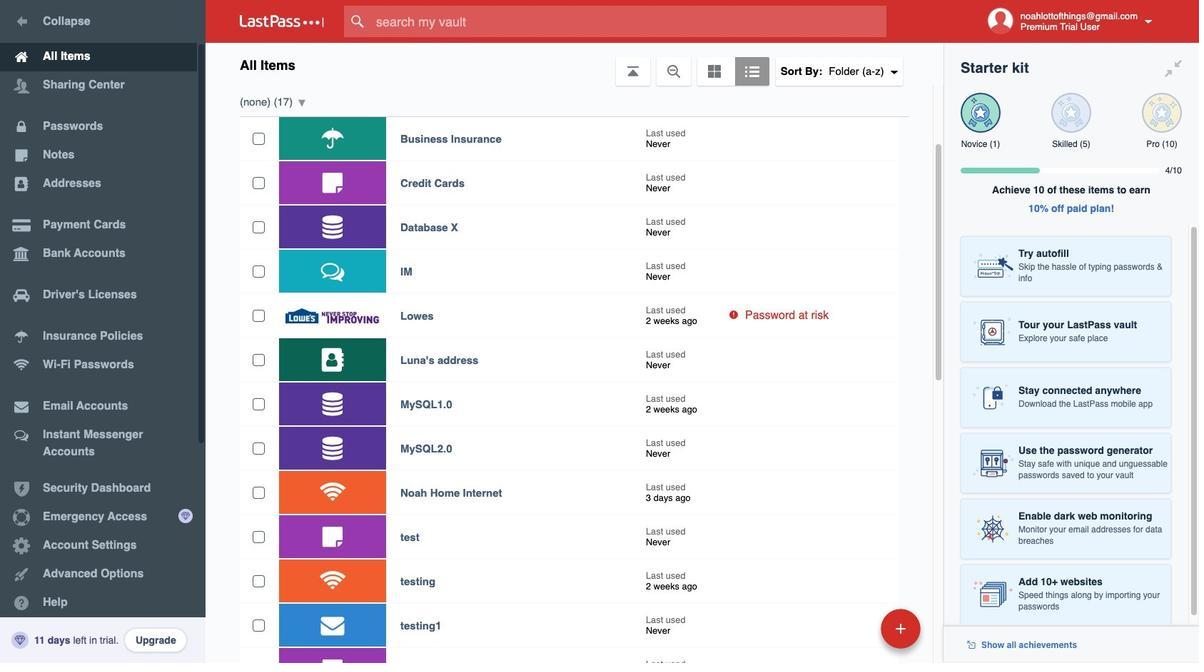 Task type: describe. For each thing, give the bounding box(es) containing it.
Search search field
[[344, 6, 915, 37]]

main navigation navigation
[[0, 0, 206, 664]]

lastpass image
[[240, 15, 324, 28]]



Task type: locate. For each thing, give the bounding box(es) containing it.
vault options navigation
[[206, 43, 944, 86]]

new item navigation
[[783, 605, 930, 664]]

search my vault text field
[[344, 6, 915, 37]]

new item element
[[783, 609, 926, 649]]



Task type: vqa. For each thing, say whether or not it's contained in the screenshot.
LastPass image in the top of the page
yes



